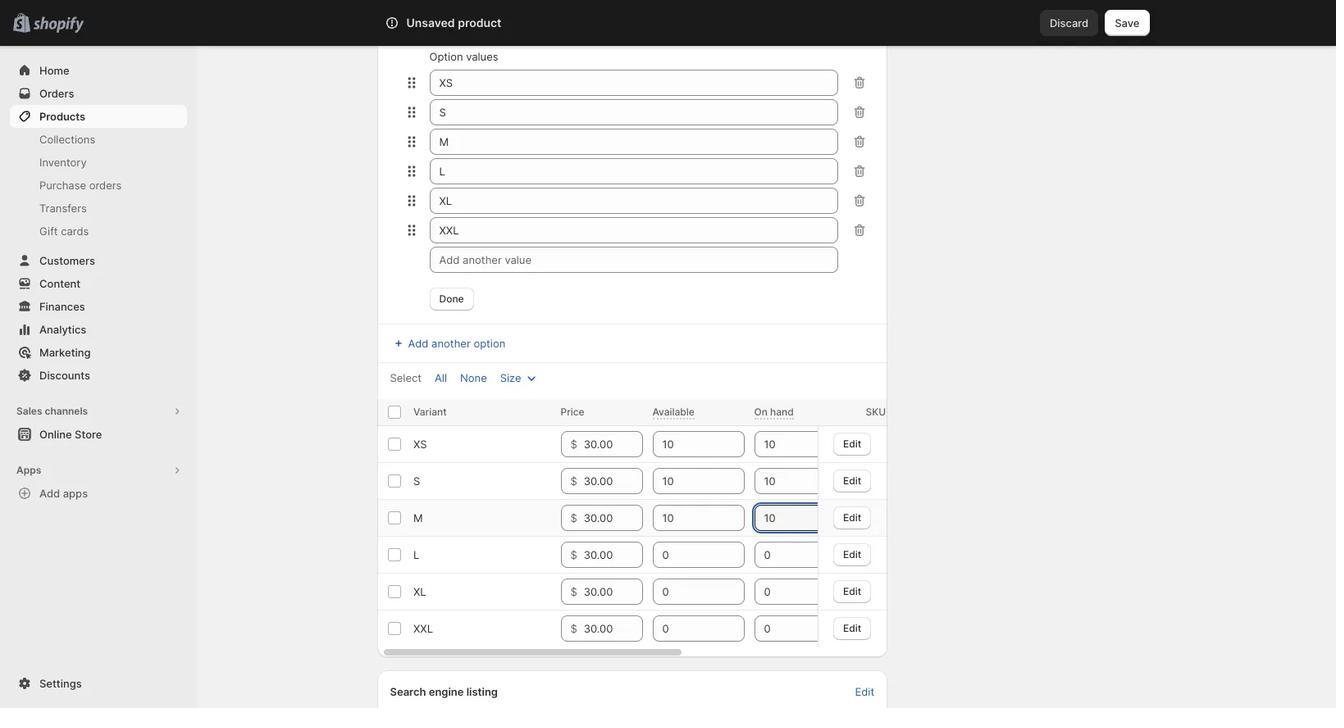 Task type: locate. For each thing, give the bounding box(es) containing it.
3 $ text field from the top
[[584, 579, 643, 605]]

1 horizontal spatial search
[[457, 16, 492, 30]]

options element down "m"
[[413, 549, 419, 562]]

sales channels button
[[10, 400, 187, 423]]

edit button for s
[[833, 470, 871, 492]]

all
[[435, 372, 447, 385]]

customers link
[[10, 249, 187, 272]]

options element for xs's $ text field
[[413, 438, 427, 451]]

None text field
[[429, 70, 838, 96], [429, 158, 838, 185], [429, 188, 838, 214], [429, 217, 838, 244], [429, 70, 838, 96], [429, 158, 838, 185], [429, 188, 838, 214], [429, 217, 838, 244]]

add left apps
[[39, 487, 60, 500]]

cards
[[61, 225, 89, 238]]

5 options element from the top
[[413, 586, 426, 599]]

1 vertical spatial $ text field
[[584, 505, 643, 531]]

price
[[561, 406, 584, 418]]

analytics link
[[10, 318, 187, 341]]

0 vertical spatial add
[[408, 337, 428, 350]]

purchase
[[39, 179, 86, 192]]

4 $ text field from the top
[[584, 616, 643, 642]]

edit button
[[833, 433, 871, 456], [833, 470, 871, 492], [833, 506, 871, 529], [833, 543, 871, 566], [833, 580, 871, 603], [833, 617, 871, 640], [845, 681, 884, 704]]

$ text field
[[584, 431, 643, 458], [584, 505, 643, 531]]

orders link
[[10, 82, 187, 105]]

size
[[500, 372, 521, 385]]

settings link
[[10, 673, 187, 695]]

edit button for xs
[[833, 433, 871, 456]]

1 $ text field from the top
[[584, 468, 643, 495]]

$ text field for xxl
[[584, 616, 643, 642]]

edit button for xxl
[[833, 617, 871, 640]]

options element up xxl
[[413, 586, 426, 599]]

options element down s
[[413, 512, 422, 525]]

$ for m
[[570, 512, 577, 525]]

0 vertical spatial $ text field
[[584, 431, 643, 458]]

finances link
[[10, 295, 187, 318]]

online store button
[[0, 423, 197, 446]]

0 vertical spatial search
[[457, 16, 492, 30]]

search engine listing
[[390, 686, 498, 699]]

$ for xxl
[[570, 622, 577, 636]]

search inside button
[[457, 16, 492, 30]]

$ text field
[[584, 468, 643, 495], [584, 542, 643, 568], [584, 579, 643, 605], [584, 616, 643, 642]]

options element containing l
[[413, 549, 419, 562]]

options element containing m
[[413, 512, 422, 525]]

0 horizontal spatial add
[[39, 487, 60, 500]]

all button
[[425, 367, 457, 390]]

option values
[[429, 50, 498, 63]]

$ text field for m
[[584, 505, 643, 531]]

options element up "m"
[[413, 475, 420, 488]]

0 horizontal spatial search
[[390, 686, 426, 699]]

4 options element from the top
[[413, 549, 419, 562]]

available
[[652, 406, 695, 418]]

xxl
[[413, 622, 433, 636]]

add
[[408, 337, 428, 350], [39, 487, 60, 500]]

options element containing xxl
[[413, 622, 433, 636]]

6 $ from the top
[[570, 622, 577, 636]]

1 $ from the top
[[570, 438, 577, 451]]

1 vertical spatial add
[[39, 487, 60, 500]]

$ for s
[[570, 475, 577, 488]]

1 vertical spatial search
[[390, 686, 426, 699]]

purchase orders link
[[10, 174, 187, 197]]

unsaved
[[406, 16, 455, 30]]

None text field
[[429, 99, 838, 125], [429, 129, 838, 155], [429, 99, 838, 125], [429, 129, 838, 155]]

4 $ from the top
[[570, 549, 577, 562]]

edit for xl
[[843, 585, 861, 597]]

on
[[754, 406, 768, 418]]

add inside add another option button
[[408, 337, 428, 350]]

orders
[[39, 87, 74, 100]]

gift cards
[[39, 225, 89, 238]]

2 options element from the top
[[413, 475, 420, 488]]

listing
[[466, 686, 498, 699]]

on hand
[[754, 406, 794, 418]]

xl
[[413, 586, 426, 599]]

apps button
[[10, 459, 187, 482]]

m
[[413, 512, 422, 525]]

add for add another option
[[408, 337, 428, 350]]

collections link
[[10, 128, 187, 151]]

inventory link
[[10, 151, 187, 174]]

apps
[[63, 487, 88, 500]]

options element containing s
[[413, 475, 420, 488]]

3 $ from the top
[[570, 512, 577, 525]]

options element containing xl
[[413, 586, 426, 599]]

sales channels
[[16, 405, 88, 417]]

options element containing xs
[[413, 438, 427, 451]]

add left another
[[408, 337, 428, 350]]

2 $ from the top
[[570, 475, 577, 488]]

options element down the variant
[[413, 438, 427, 451]]

options element
[[413, 438, 427, 451], [413, 475, 420, 488], [413, 512, 422, 525], [413, 549, 419, 562], [413, 586, 426, 599], [413, 622, 433, 636]]

1 horizontal spatial add
[[408, 337, 428, 350]]

None number field
[[652, 431, 720, 458], [754, 431, 821, 458], [652, 468, 720, 495], [754, 468, 821, 495], [652, 505, 720, 531], [754, 505, 821, 531], [652, 542, 720, 568], [754, 542, 821, 568], [652, 579, 720, 605], [754, 579, 821, 605], [652, 616, 720, 642], [754, 616, 821, 642], [652, 431, 720, 458], [754, 431, 821, 458], [652, 468, 720, 495], [754, 468, 821, 495], [652, 505, 720, 531], [754, 505, 821, 531], [652, 542, 720, 568], [754, 542, 821, 568], [652, 579, 720, 605], [754, 579, 821, 605], [652, 616, 720, 642], [754, 616, 821, 642]]

1 options element from the top
[[413, 438, 427, 451]]

1 $ text field from the top
[[584, 431, 643, 458]]

5 $ from the top
[[570, 586, 577, 599]]

options element for $ text box associated with xl
[[413, 586, 426, 599]]

search up values
[[457, 16, 492, 30]]

add inside add apps button
[[39, 487, 60, 500]]

marketing
[[39, 346, 91, 359]]

edit
[[843, 438, 861, 450], [843, 474, 861, 487], [843, 511, 861, 524], [843, 548, 861, 561], [843, 585, 861, 597], [843, 622, 861, 634], [855, 686, 874, 699]]

$ text field for xs
[[584, 431, 643, 458]]

analytics
[[39, 323, 86, 336]]

search left engine
[[390, 686, 426, 699]]

options element down xl
[[413, 622, 433, 636]]

discounts link
[[10, 364, 187, 387]]

$
[[570, 438, 577, 451], [570, 475, 577, 488], [570, 512, 577, 525], [570, 549, 577, 562], [570, 586, 577, 599], [570, 622, 577, 636]]

customers
[[39, 254, 95, 267]]

gift
[[39, 225, 58, 238]]

home link
[[10, 59, 187, 82]]

6 options element from the top
[[413, 622, 433, 636]]

3 options element from the top
[[413, 512, 422, 525]]

option
[[474, 337, 505, 350]]

l
[[413, 549, 419, 562]]

$ for l
[[570, 549, 577, 562]]

search button
[[430, 10, 906, 36]]

2 $ text field from the top
[[584, 542, 643, 568]]

$ for xl
[[570, 586, 577, 599]]

edit for xxl
[[843, 622, 861, 634]]

2 $ text field from the top
[[584, 505, 643, 531]]

s
[[413, 475, 420, 488]]

search
[[457, 16, 492, 30], [390, 686, 426, 699]]



Task type: vqa. For each thing, say whether or not it's contained in the screenshot.
the Options element corresponding to $ text box related to S
yes



Task type: describe. For each thing, give the bounding box(es) containing it.
add apps
[[39, 487, 88, 500]]

$ text field for s
[[584, 468, 643, 495]]

$ text field for l
[[584, 542, 643, 568]]

search for search engine listing
[[390, 686, 426, 699]]

discard
[[1050, 16, 1089, 30]]

options element for $ text box corresponding to s
[[413, 475, 420, 488]]

online store
[[39, 428, 102, 441]]

gift cards link
[[10, 220, 187, 243]]

hand
[[770, 406, 794, 418]]

finances
[[39, 300, 85, 313]]

edit for l
[[843, 548, 861, 561]]

$ for xs
[[570, 438, 577, 451]]

channels
[[45, 405, 88, 417]]

product
[[458, 16, 501, 30]]

option
[[429, 50, 463, 63]]

content
[[39, 277, 81, 290]]

products
[[39, 110, 85, 123]]

engine
[[429, 686, 464, 699]]

options element for $ text box associated with xxl
[[413, 622, 433, 636]]

$ text field for xl
[[584, 579, 643, 605]]

home
[[39, 64, 69, 77]]

add another option button
[[380, 332, 515, 355]]

values
[[466, 50, 498, 63]]

edit for xs
[[843, 438, 861, 450]]

xs
[[413, 438, 427, 451]]

Add another value text field
[[429, 247, 838, 273]]

variant
[[413, 406, 446, 418]]

none button
[[450, 367, 497, 390]]

sku
[[866, 406, 886, 418]]

add another option
[[408, 337, 505, 350]]

online
[[39, 428, 72, 441]]

purchase orders
[[39, 179, 122, 192]]

sales
[[16, 405, 42, 417]]

content link
[[10, 272, 187, 295]]

another
[[431, 337, 471, 350]]

none
[[460, 372, 487, 385]]

collections
[[39, 133, 95, 146]]

discard button
[[1040, 10, 1098, 36]]

apps
[[16, 464, 41, 477]]

done
[[439, 293, 464, 305]]

edit button for xl
[[833, 580, 871, 603]]

options element for $ text box related to l
[[413, 549, 419, 562]]

save button
[[1105, 10, 1149, 36]]

size button
[[490, 367, 549, 390]]

online store link
[[10, 423, 187, 446]]

add apps button
[[10, 482, 187, 505]]

marketing link
[[10, 341, 187, 364]]

search for search
[[457, 16, 492, 30]]

settings
[[39, 677, 82, 691]]

options element for $ text field for m
[[413, 512, 422, 525]]

add for add apps
[[39, 487, 60, 500]]

products link
[[10, 105, 187, 128]]

edit for s
[[843, 474, 861, 487]]

transfers link
[[10, 197, 187, 220]]

discounts
[[39, 369, 90, 382]]

save
[[1115, 16, 1140, 30]]

shopify image
[[33, 17, 84, 33]]

store
[[75, 428, 102, 441]]

unsaved product
[[406, 16, 501, 30]]

select
[[390, 372, 422, 385]]

done button
[[429, 288, 474, 311]]

edit button for l
[[833, 543, 871, 566]]

transfers
[[39, 202, 87, 215]]

inventory
[[39, 156, 87, 169]]

orders
[[89, 179, 122, 192]]



